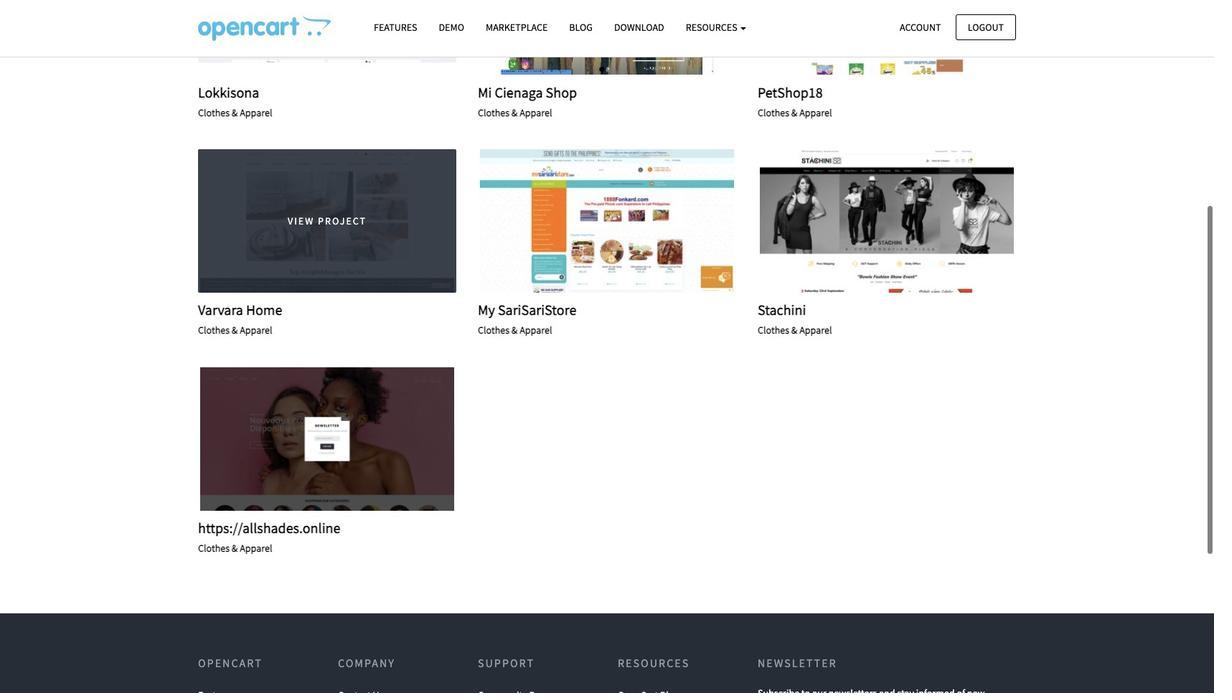 Task type: describe. For each thing, give the bounding box(es) containing it.
& inside mi cienaga shop clothes & apparel
[[512, 106, 518, 119]]

lokkisona clothes & apparel
[[198, 83, 272, 119]]

cienaga
[[495, 83, 543, 101]]

opencart
[[198, 656, 263, 671]]

petshop18 clothes & apparel
[[758, 83, 832, 119]]

view for stachini
[[848, 214, 875, 227]]

view for varvara home
[[288, 214, 315, 227]]

demo link
[[428, 15, 475, 40]]

https://allshades.online
[[198, 519, 341, 537]]

resources link
[[675, 15, 758, 40]]

demo
[[439, 21, 464, 34]]

blog
[[570, 21, 593, 34]]

varvara home image
[[198, 149, 457, 293]]

mi
[[478, 83, 492, 101]]

company
[[338, 656, 395, 671]]

my
[[478, 301, 495, 319]]

& inside lokkisona clothes & apparel
[[232, 106, 238, 119]]

view project link for stachini
[[848, 213, 927, 229]]

lokkisona
[[198, 83, 259, 101]]

apparel inside lokkisona clothes & apparel
[[240, 106, 272, 119]]

clothes inside https://allshades.online clothes & apparel
[[198, 542, 230, 555]]

& inside "my sarisaristore clothes & apparel"
[[512, 324, 518, 337]]

apparel inside https://allshades.online clothes & apparel
[[240, 542, 272, 555]]

stachini image
[[758, 149, 1016, 293]]

download link
[[604, 15, 675, 40]]

varvara
[[198, 301, 243, 319]]

project for https://allshades.online
[[318, 433, 367, 445]]

view project for stachini
[[848, 214, 927, 227]]

apparel inside "my sarisaristore clothes & apparel"
[[520, 324, 552, 337]]

features link
[[363, 15, 428, 40]]

varvara home clothes & apparel
[[198, 301, 282, 337]]

blog link
[[559, 15, 604, 40]]

home
[[246, 301, 282, 319]]

account
[[900, 20, 942, 33]]

logout link
[[956, 14, 1016, 40]]

& inside the varvara home clothes & apparel
[[232, 324, 238, 337]]



Task type: vqa. For each thing, say whether or not it's contained in the screenshot.
STACHINI
yes



Task type: locate. For each thing, give the bounding box(es) containing it.
https://allshades.online image
[[198, 367, 457, 511]]

features
[[374, 21, 417, 34]]

apparel down cienaga
[[520, 106, 552, 119]]

& down https://allshades.online
[[232, 542, 238, 555]]

clothes down stachini
[[758, 324, 790, 337]]

view project for https://allshades.online
[[288, 433, 367, 445]]

apparel down petshop18 in the right top of the page
[[800, 106, 832, 119]]

marketplace
[[486, 21, 548, 34]]

1 vertical spatial resources
[[618, 656, 690, 671]]

view project for my sarisaristore
[[568, 214, 647, 227]]

clothes inside lokkisona clothes & apparel
[[198, 106, 230, 119]]

& down petshop18 in the right top of the page
[[792, 106, 798, 119]]

project for my sarisaristore
[[598, 214, 647, 227]]

& down cienaga
[[512, 106, 518, 119]]

project for stachini
[[878, 214, 927, 227]]

apparel down sarisaristore
[[520, 324, 552, 337]]

view project link for varvara home
[[288, 213, 367, 229]]

apparel
[[240, 106, 272, 119], [520, 106, 552, 119], [800, 106, 832, 119], [240, 324, 272, 337], [520, 324, 552, 337], [800, 324, 832, 337], [240, 542, 272, 555]]

clothes down petshop18 in the right top of the page
[[758, 106, 790, 119]]

apparel down home
[[240, 324, 272, 337]]

lokkisona image
[[198, 0, 457, 75]]

stachini
[[758, 301, 806, 319]]

& inside petshop18 clothes & apparel
[[792, 106, 798, 119]]

& down stachini
[[792, 324, 798, 337]]

view project link
[[288, 213, 367, 229], [568, 213, 647, 229], [848, 213, 927, 229], [288, 431, 367, 447]]

clothes inside petshop18 clothes & apparel
[[758, 106, 790, 119]]

apparel down stachini
[[800, 324, 832, 337]]

& down 'varvara' at the top left of page
[[232, 324, 238, 337]]

view project
[[288, 214, 367, 227], [568, 214, 647, 227], [848, 214, 927, 227], [288, 433, 367, 445]]

support
[[478, 656, 535, 671]]

clothes
[[198, 106, 230, 119], [478, 106, 510, 119], [758, 106, 790, 119], [198, 324, 230, 337], [478, 324, 510, 337], [758, 324, 790, 337], [198, 542, 230, 555]]

clothes down 'varvara' at the top left of page
[[198, 324, 230, 337]]

clothes down mi
[[478, 106, 510, 119]]

shop
[[546, 83, 577, 101]]

clothes inside the varvara home clothes & apparel
[[198, 324, 230, 337]]

mi cienaga shop clothes & apparel
[[478, 83, 577, 119]]

apparel inside stachini clothes & apparel
[[800, 324, 832, 337]]

clothes down https://allshades.online
[[198, 542, 230, 555]]

sarisaristore
[[498, 301, 577, 319]]

& inside https://allshades.online clothes & apparel
[[232, 542, 238, 555]]

& down sarisaristore
[[512, 324, 518, 337]]

resources
[[686, 21, 740, 34], [618, 656, 690, 671]]

logout
[[968, 20, 1004, 33]]

view for https://allshades.online
[[288, 433, 315, 445]]

view project link for https://allshades.online
[[288, 431, 367, 447]]

view for my sarisaristore
[[568, 214, 595, 227]]

apparel inside petshop18 clothes & apparel
[[800, 106, 832, 119]]

&
[[232, 106, 238, 119], [512, 106, 518, 119], [792, 106, 798, 119], [232, 324, 238, 337], [512, 324, 518, 337], [792, 324, 798, 337], [232, 542, 238, 555]]

apparel inside mi cienaga shop clothes & apparel
[[520, 106, 552, 119]]

marketplace link
[[475, 15, 559, 40]]

& down lokkisona
[[232, 106, 238, 119]]

my sarisaristore image
[[478, 149, 737, 293]]

newsletter
[[758, 656, 838, 671]]

https://allshades.online clothes & apparel
[[198, 519, 341, 555]]

clothes inside "my sarisaristore clothes & apparel"
[[478, 324, 510, 337]]

apparel down https://allshades.online
[[240, 542, 272, 555]]

view
[[288, 214, 315, 227], [568, 214, 595, 227], [848, 214, 875, 227], [288, 433, 315, 445]]

account link
[[888, 14, 954, 40]]

view project link for my sarisaristore
[[568, 213, 647, 229]]

clothes down my
[[478, 324, 510, 337]]

project for varvara home
[[318, 214, 367, 227]]

apparel down lokkisona
[[240, 106, 272, 119]]

clothes down lokkisona
[[198, 106, 230, 119]]

my sarisaristore clothes & apparel
[[478, 301, 577, 337]]

stachini clothes & apparel
[[758, 301, 832, 337]]

clothes inside mi cienaga shop clothes & apparel
[[478, 106, 510, 119]]

resources inside resources link
[[686, 21, 740, 34]]

view project for varvara home
[[288, 214, 367, 227]]

& inside stachini clothes & apparel
[[792, 324, 798, 337]]

apparel inside the varvara home clothes & apparel
[[240, 324, 272, 337]]

download
[[614, 21, 664, 34]]

clothes inside stachini clothes & apparel
[[758, 324, 790, 337]]

opencart - showcase image
[[198, 15, 331, 41]]

petshop18
[[758, 83, 823, 101]]

project
[[318, 214, 367, 227], [598, 214, 647, 227], [878, 214, 927, 227], [318, 433, 367, 445]]

0 vertical spatial resources
[[686, 21, 740, 34]]

mi cienaga shop image
[[478, 0, 737, 75]]

petshop18 image
[[758, 0, 1016, 75]]



